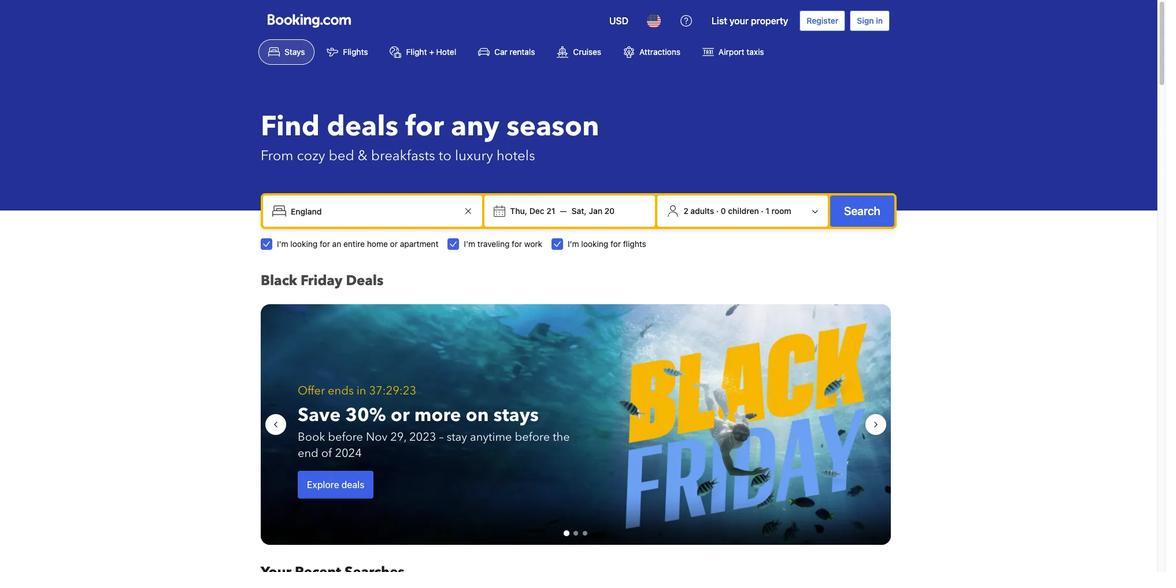 Task type: describe. For each thing, give the bounding box(es) containing it.
cozy
[[297, 146, 325, 165]]

for for an
[[320, 239, 330, 249]]

flights link
[[317, 39, 378, 65]]

deals for find
[[327, 108, 399, 146]]

black friday deals
[[261, 271, 384, 290]]

bed
[[329, 146, 355, 165]]

37:29:22
[[369, 383, 417, 399]]

for for work
[[512, 239, 522, 249]]

find deals for any season from cozy bed & breakfasts to luxury hotels
[[261, 108, 600, 165]]

airport taxis link
[[693, 39, 774, 65]]

usd button
[[603, 7, 636, 35]]

taxis
[[747, 47, 765, 57]]

luxury
[[455, 146, 493, 165]]

looking for i'm
[[291, 239, 318, 249]]

0
[[721, 206, 726, 216]]

sign in
[[858, 16, 883, 25]]

ends
[[328, 383, 354, 399]]

flight
[[406, 47, 427, 57]]

more
[[415, 403, 461, 428]]

2 adults · 0 children · 1 room
[[684, 206, 792, 216]]

on
[[466, 403, 489, 428]]

hotel
[[437, 47, 457, 57]]

—
[[560, 206, 567, 216]]

stays link
[[259, 39, 315, 65]]

nov
[[366, 429, 388, 445]]

search button
[[831, 196, 895, 227]]

flight + hotel
[[406, 47, 457, 57]]

flights
[[343, 47, 368, 57]]

usd
[[610, 16, 629, 26]]

home
[[367, 239, 388, 249]]

2 · from the left
[[762, 206, 764, 216]]

attractions
[[640, 47, 681, 57]]

thu, dec 21 — sat, jan 20
[[511, 206, 615, 216]]

find
[[261, 108, 320, 146]]

car rentals
[[495, 47, 535, 57]]

deals for explore
[[342, 480, 365, 490]]

room
[[772, 206, 792, 216]]

jan
[[589, 206, 603, 216]]

i'm for i'm looking for an entire home or apartment
[[277, 239, 288, 249]]

offer
[[298, 383, 325, 399]]

sign
[[858, 16, 875, 25]]

for for flights
[[611, 239, 621, 249]]

for for any
[[406, 108, 444, 146]]

booking.com image
[[268, 14, 351, 28]]

looking for i'm
[[582, 239, 609, 249]]

explore deals
[[307, 480, 365, 490]]

sat, jan 20 button
[[567, 201, 620, 222]]

2
[[684, 206, 689, 216]]

to
[[439, 146, 452, 165]]

deals
[[346, 271, 384, 290]]

cruises link
[[548, 39, 612, 65]]

airport
[[719, 47, 745, 57]]

save
[[298, 403, 341, 428]]

sat,
[[572, 206, 587, 216]]

from
[[261, 146, 294, 165]]

entire
[[344, 239, 365, 249]]

rentals
[[510, 47, 535, 57]]

traveling
[[478, 239, 510, 249]]

30%
[[346, 403, 386, 428]]

search
[[845, 204, 881, 218]]

in inside offer ends in 37:29:22 save 30% or more on stays book before nov 29, 2023 – stay anytime before the end of 2024
[[357, 383, 366, 399]]

2023
[[410, 429, 436, 445]]

explore deals link
[[298, 471, 374, 499]]

adults
[[691, 206, 715, 216]]

explore
[[307, 480, 339, 490]]

or for more
[[391, 403, 410, 428]]

register link
[[800, 10, 846, 31]]

i'm for i'm traveling for work
[[464, 239, 476, 249]]

anytime
[[470, 429, 512, 445]]

dec
[[530, 206, 545, 216]]

&
[[358, 146, 368, 165]]



Task type: locate. For each thing, give the bounding box(es) containing it.
property
[[752, 16, 789, 26]]

deals inside the find deals for any season from cozy bed & breakfasts to luxury hotels
[[327, 108, 399, 146]]

or inside offer ends in 37:29:22 save 30% or more on stays book before nov 29, 2023 – stay anytime before the end of 2024
[[391, 403, 410, 428]]

stays
[[285, 47, 305, 57]]

–
[[439, 429, 444, 445]]

deals on stays image
[[261, 304, 892, 545]]

looking right 'i'm'
[[582, 239, 609, 249]]

2 adults · 0 children · 1 room button
[[663, 200, 824, 222]]

of
[[322, 445, 332, 461]]

apartment
[[400, 239, 439, 249]]

0 horizontal spatial in
[[357, 383, 366, 399]]

in
[[877, 16, 883, 25], [357, 383, 366, 399]]

· left 1
[[762, 206, 764, 216]]

an
[[332, 239, 342, 249]]

i'm traveling for work
[[464, 239, 543, 249]]

for left the flights
[[611, 239, 621, 249]]

work
[[525, 239, 543, 249]]

thu, dec 21 button
[[506, 201, 560, 222]]

list
[[712, 16, 728, 26]]

for up to
[[406, 108, 444, 146]]

car
[[495, 47, 508, 57]]

i'm looking for flights
[[568, 239, 647, 249]]

any
[[451, 108, 500, 146]]

0 vertical spatial or
[[390, 239, 398, 249]]

1
[[766, 206, 770, 216]]

friday
[[301, 271, 343, 290]]

· left 0
[[717, 206, 719, 216]]

end
[[298, 445, 319, 461]]

i'm
[[568, 239, 580, 249]]

deals inside explore deals link
[[342, 480, 365, 490]]

before down stays
[[515, 429, 550, 445]]

deals right explore
[[342, 480, 365, 490]]

before
[[328, 429, 363, 445], [515, 429, 550, 445]]

season
[[507, 108, 600, 146]]

0 vertical spatial deals
[[327, 108, 399, 146]]

stays
[[494, 403, 539, 428]]

1 looking from the left
[[291, 239, 318, 249]]

20
[[605, 206, 615, 216]]

your
[[730, 16, 749, 26]]

sign in link
[[851, 10, 890, 31]]

29,
[[391, 429, 407, 445]]

1 horizontal spatial in
[[877, 16, 883, 25]]

in right ends
[[357, 383, 366, 399]]

+
[[429, 47, 434, 57]]

0 horizontal spatial ·
[[717, 206, 719, 216]]

0 vertical spatial in
[[877, 16, 883, 25]]

hotels
[[497, 146, 536, 165]]

i'm up black
[[277, 239, 288, 249]]

the
[[553, 429, 570, 445]]

1 vertical spatial deals
[[342, 480, 365, 490]]

1 horizontal spatial i'm
[[464, 239, 476, 249]]

list your property link
[[705, 7, 796, 35]]

0 horizontal spatial before
[[328, 429, 363, 445]]

list your property
[[712, 16, 789, 26]]

or for apartment
[[390, 239, 398, 249]]

·
[[717, 206, 719, 216], [762, 206, 764, 216]]

2 looking from the left
[[582, 239, 609, 249]]

for left an
[[320, 239, 330, 249]]

for left work at the left of the page
[[512, 239, 522, 249]]

Where are you going? field
[[286, 201, 462, 222]]

black
[[261, 271, 297, 290]]

1 horizontal spatial before
[[515, 429, 550, 445]]

register
[[807, 16, 839, 25]]

1 horizontal spatial looking
[[582, 239, 609, 249]]

flight + hotel link
[[380, 39, 466, 65]]

looking
[[291, 239, 318, 249], [582, 239, 609, 249]]

2 before from the left
[[515, 429, 550, 445]]

2 i'm from the left
[[464, 239, 476, 249]]

21
[[547, 206, 556, 216]]

for inside the find deals for any season from cozy bed & breakfasts to luxury hotels
[[406, 108, 444, 146]]

airport taxis
[[719, 47, 765, 57]]

1 · from the left
[[717, 206, 719, 216]]

or up 29,
[[391, 403, 410, 428]]

offer ends in 37:29:22 save 30% or more on stays book before nov 29, 2023 – stay anytime before the end of 2024
[[298, 383, 570, 461]]

i'm left traveling
[[464, 239, 476, 249]]

attractions link
[[614, 39, 691, 65]]

breakfasts
[[371, 146, 435, 165]]

cruises
[[574, 47, 602, 57]]

2024
[[335, 445, 362, 461]]

flights
[[624, 239, 647, 249]]

for
[[406, 108, 444, 146], [320, 239, 330, 249], [512, 239, 522, 249], [611, 239, 621, 249]]

or right home at the top of page
[[390, 239, 398, 249]]

i'm looking for an entire home or apartment
[[277, 239, 439, 249]]

1 vertical spatial or
[[391, 403, 410, 428]]

car rentals link
[[469, 39, 545, 65]]

stay
[[447, 429, 468, 445]]

deals up &
[[327, 108, 399, 146]]

progress bar
[[564, 531, 588, 536]]

0 horizontal spatial looking
[[291, 239, 318, 249]]

book
[[298, 429, 325, 445]]

thu,
[[511, 206, 528, 216]]

looking left an
[[291, 239, 318, 249]]

1 vertical spatial in
[[357, 383, 366, 399]]

1 before from the left
[[328, 429, 363, 445]]

in right sign
[[877, 16, 883, 25]]

or
[[390, 239, 398, 249], [391, 403, 410, 428]]

before up 2024
[[328, 429, 363, 445]]

0 horizontal spatial i'm
[[277, 239, 288, 249]]

1 horizontal spatial ·
[[762, 206, 764, 216]]

1 i'm from the left
[[277, 239, 288, 249]]

i'm
[[277, 239, 288, 249], [464, 239, 476, 249]]

children
[[729, 206, 760, 216]]



Task type: vqa. For each thing, say whether or not it's contained in the screenshot.
2nd Pay from the bottom
no



